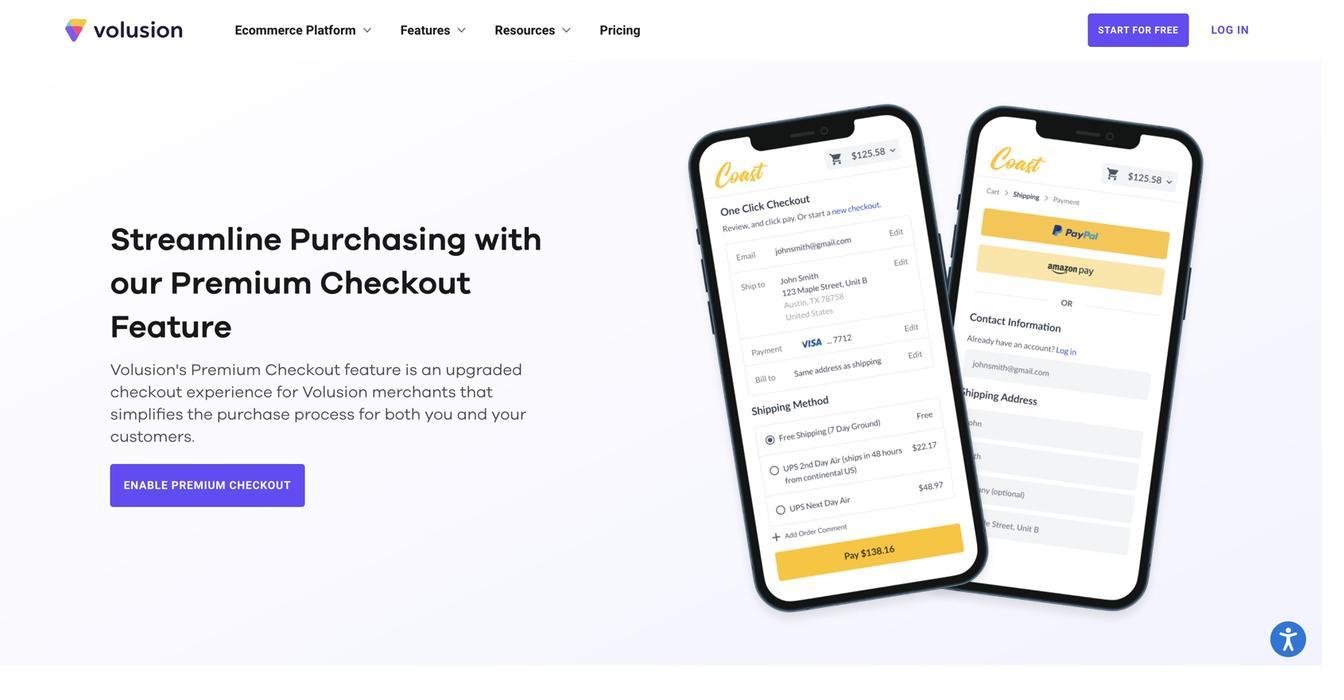 Task type: vqa. For each thing, say whether or not it's contained in the screenshot.
the top Sundream
no



Task type: describe. For each thing, give the bounding box(es) containing it.
checkout
[[110, 385, 182, 401]]

log in
[[1212, 23, 1250, 37]]

merchants
[[372, 385, 456, 401]]

checkout inside streamline purchasing with our premium checkout feature
[[320, 269, 471, 300]]

in
[[1238, 23, 1250, 37]]

an
[[422, 363, 442, 379]]

start
[[1099, 25, 1130, 36]]

free
[[1155, 25, 1179, 36]]

purchase
[[217, 407, 290, 423]]

and
[[457, 407, 488, 423]]

features button
[[401, 21, 470, 40]]

features
[[401, 23, 451, 38]]

simplifies
[[110, 407, 183, 423]]

0 vertical spatial for
[[277, 385, 298, 401]]

feature
[[110, 312, 232, 344]]

enable premium checkout link
[[110, 465, 305, 508]]

is
[[405, 363, 418, 379]]

customers.
[[110, 430, 195, 446]]

checkout inside the volusion's premium checkout feature is an upgraded checkout experience for volusion merchants that simplifies the purchase process for both you and your customers.
[[265, 363, 341, 379]]

purchasing
[[290, 225, 467, 257]]

volusion's
[[110, 363, 187, 379]]

streamline
[[110, 225, 282, 257]]

pricing link
[[600, 21, 641, 40]]

log
[[1212, 23, 1235, 37]]

enable premium checkout
[[124, 479, 291, 493]]

that
[[460, 385, 493, 401]]

both
[[385, 407, 421, 423]]

ecommerce
[[235, 23, 303, 38]]



Task type: locate. For each thing, give the bounding box(es) containing it.
pricing
[[600, 23, 641, 38]]

for left 'both'
[[359, 407, 381, 423]]

0 horizontal spatial for
[[277, 385, 298, 401]]

you
[[425, 407, 453, 423]]

for
[[277, 385, 298, 401], [359, 407, 381, 423]]

resources
[[495, 23, 556, 38]]

checkout down purchasing
[[320, 269, 471, 300]]

checkout
[[229, 479, 291, 493]]

volusion
[[302, 385, 368, 401]]

process
[[294, 407, 355, 423]]

1 vertical spatial for
[[359, 407, 381, 423]]

0 vertical spatial premium
[[170, 269, 312, 300]]

upgraded
[[446, 363, 523, 379]]

feature
[[345, 363, 401, 379]]

for up purchase on the left bottom of the page
[[277, 385, 298, 401]]

1 vertical spatial checkout
[[265, 363, 341, 379]]

premium
[[170, 269, 312, 300], [191, 363, 261, 379]]

0 vertical spatial checkout
[[320, 269, 471, 300]]

start for free link
[[1088, 14, 1190, 47]]

premium down streamline
[[170, 269, 312, 300]]

ecommerce platform button
[[235, 21, 375, 40]]

log in link
[[1202, 13, 1260, 48]]

start for free
[[1099, 25, 1179, 36]]

1 horizontal spatial for
[[359, 407, 381, 423]]

premium inside the volusion's premium checkout feature is an upgraded checkout experience for volusion merchants that simplifies the purchase process for both you and your customers.
[[191, 363, 261, 379]]

premium inside streamline purchasing with our premium checkout feature
[[170, 269, 312, 300]]

for
[[1133, 25, 1153, 36]]

1 vertical spatial premium
[[191, 363, 261, 379]]

your
[[492, 407, 527, 423]]

open accessibe: accessibility options, statement and help image
[[1280, 628, 1298, 652]]

checkout up the volusion
[[265, 363, 341, 379]]

premium up "experience"
[[191, 363, 261, 379]]

with
[[475, 225, 542, 257]]

checkout
[[320, 269, 471, 300], [265, 363, 341, 379]]

enable
[[124, 479, 168, 493]]

ecommerce platform
[[235, 23, 356, 38]]

volusion's premium checkout feature is an upgraded checkout experience for volusion merchants that simplifies the purchase process for both you and your customers.
[[110, 363, 527, 446]]

resources button
[[495, 21, 575, 40]]

our
[[110, 269, 163, 300]]

the
[[187, 407, 213, 423]]

streamline purchasing with our premium checkout feature
[[110, 225, 542, 344]]

experience
[[186, 385, 273, 401]]

platform
[[306, 23, 356, 38]]

premium
[[172, 479, 226, 493]]



